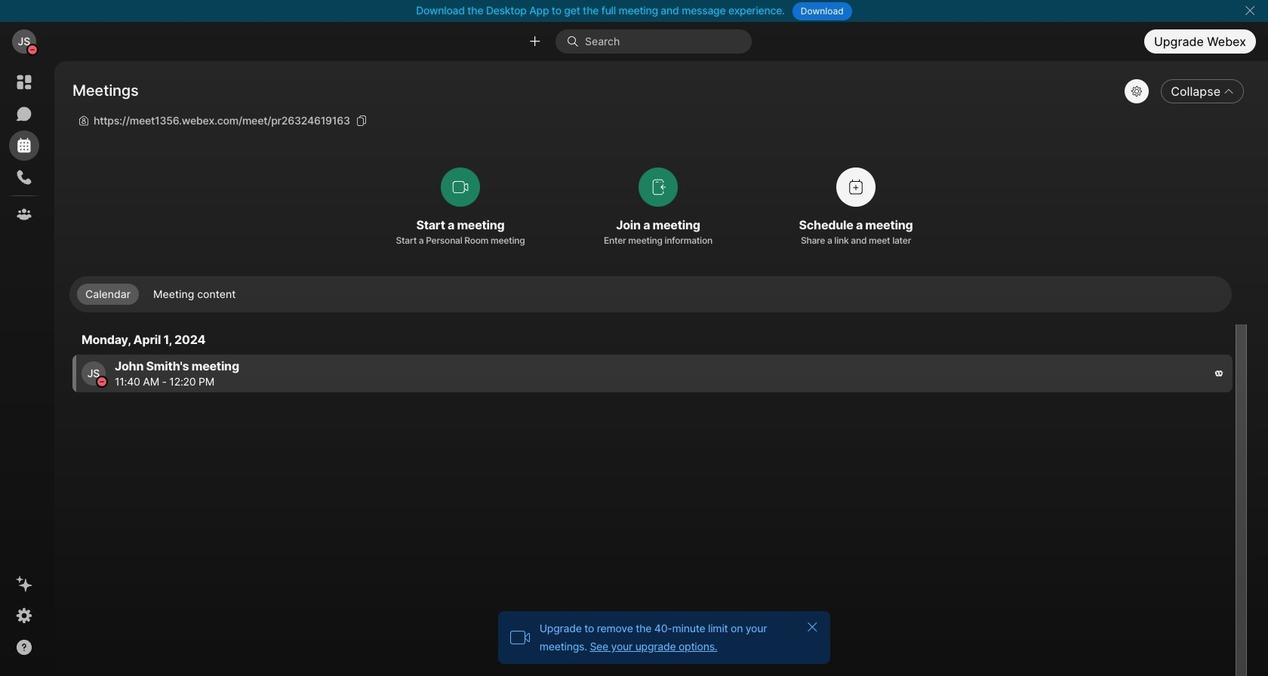 Task type: vqa. For each thing, say whether or not it's contained in the screenshot.
April 1, 2024 11:40 Am To 12:20 Pm John Smith'S Meeting Non-Recurring Meeting,  John Smith list item
yes



Task type: describe. For each thing, give the bounding box(es) containing it.
0 horizontal spatial cancel_16 image
[[807, 622, 819, 634]]



Task type: locate. For each thing, give the bounding box(es) containing it.
webex tab list
[[9, 67, 39, 230]]

cancel_16 image
[[1245, 5, 1257, 17], [807, 622, 819, 634]]

april 1, 2024 11:40 am to 12:20 pm john smith's meeting non-recurring meeting,  john smith list item
[[73, 355, 1233, 393]]

1 vertical spatial cancel_16 image
[[807, 622, 819, 634]]

1 horizontal spatial cancel_16 image
[[1245, 5, 1257, 17]]

navigation
[[0, 61, 48, 677]]

0 vertical spatial cancel_16 image
[[1245, 5, 1257, 17]]

camera_28 image
[[510, 628, 531, 649]]



